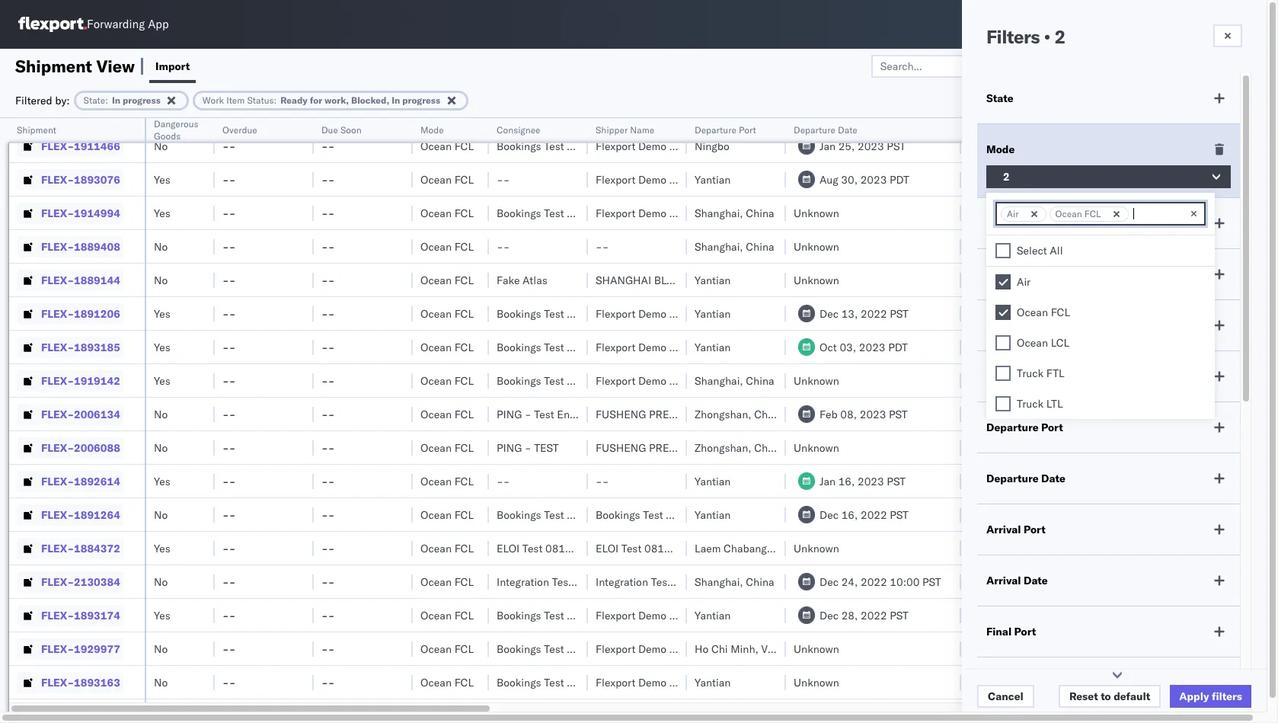 Task type: vqa. For each thing, say whether or not it's contained in the screenshot.
file exception "button"
no



Task type: locate. For each thing, give the bounding box(es) containing it.
6 flexport from the top
[[596, 340, 636, 354]]

1 horizontal spatial eloi test 081801
[[596, 541, 684, 555]]

4 shanghai, china from the top
[[695, 575, 775, 589]]

bookings test consignee for flex-1911466
[[497, 139, 618, 153]]

jan 17,
[[1243, 307, 1278, 320]]

app
[[148, 17, 169, 32]]

3 bookings test consignee from the top
[[497, 206, 618, 220]]

1 vertical spatial jan 16, 2023 pst
[[820, 474, 906, 488]]

resize handle column header for mode
[[471, 118, 489, 723]]

0 vertical spatial ping
[[497, 407, 522, 421]]

02, down d
[[1264, 139, 1278, 153]]

1 vertical spatial 28,
[[842, 608, 858, 622]]

7 yantian from the top
[[695, 508, 731, 522]]

13, down jan 09,
[[1262, 273, 1278, 287]]

los for flex-1891206
[[1144, 307, 1161, 320]]

1 vertical spatial long
[[1144, 541, 1168, 555]]

1 vertical spatial arrival
[[987, 523, 1021, 536]]

0 vertical spatial feb 02,
[[1243, 139, 1278, 153]]

1 horizontal spatial jan 16, 2023 pst
[[995, 307, 1081, 320]]

name
[[630, 124, 655, 136], [1020, 216, 1050, 230], [1029, 267, 1059, 281], [1043, 318, 1073, 332], [1022, 370, 1052, 383]]

5 angeles, from the top
[[1164, 240, 1206, 253]]

2 vertical spatial 27,
[[1262, 541, 1278, 555]]

yes
[[154, 173, 170, 186], [154, 206, 170, 220], [154, 307, 170, 320], [154, 340, 170, 354], [154, 374, 170, 387], [154, 474, 170, 488], [154, 541, 170, 555], [154, 608, 170, 622]]

shipment inside button
[[17, 124, 56, 136]]

ocean for 1893076
[[421, 173, 452, 186]]

2 vertical spatial co.,
[[708, 441, 730, 454]]

15 flex- from the top
[[41, 575, 74, 589]]

None checkbox
[[996, 243, 1011, 258], [996, 274, 1011, 290], [996, 305, 1011, 320], [996, 366, 1011, 381], [996, 243, 1011, 258], [996, 274, 1011, 290], [996, 305, 1011, 320], [996, 366, 1011, 381]]

truck left "ftl"
[[1017, 366, 1044, 380]]

0 horizontal spatial 03,
[[840, 340, 856, 354]]

los for flex-2006134
[[1144, 407, 1161, 421]]

final port
[[1144, 124, 1184, 136], [987, 625, 1036, 638]]

0 vertical spatial 2
[[1055, 25, 1066, 48]]

12 angeles, from the top
[[1164, 608, 1206, 622]]

ocean for 1929977
[[421, 642, 452, 656]]

1 horizontal spatial final
[[1144, 124, 1165, 136]]

flex- for 2006088
[[41, 441, 74, 454]]

shipper for flex-1914994
[[669, 206, 707, 220]]

dec 16, 2022 pst
[[820, 508, 909, 522]]

jan 16, 2023 pst up 'dec 16, 2022 pst'
[[820, 474, 906, 488]]

0 vertical spatial feb 27,
[[1243, 407, 1278, 421]]

1 precision from the top
[[649, 407, 705, 421]]

lcl
[[1051, 336, 1070, 350]]

1 vertical spatial 17,
[[1014, 474, 1030, 488]]

bookings for flex-1893163
[[497, 675, 541, 689]]

pdt down mar 03, 2023 pst on the top right
[[1065, 173, 1085, 186]]

shipper name inside button
[[596, 124, 655, 136]]

1 feb 27, from the top
[[1243, 407, 1278, 421]]

2023 right 22,
[[1035, 508, 1062, 522]]

8 flex- from the top
[[41, 340, 74, 354]]

yes for flex-1892614
[[154, 474, 170, 488]]

consignee for flex-1911466
[[567, 139, 618, 153]]

flex-1892614
[[41, 474, 120, 488]]

2 resize handle column header from the left
[[197, 118, 215, 723]]

jan 30, for shanghai, china
[[1243, 206, 1278, 220]]

ocean for 1891206
[[421, 307, 452, 320]]

2 inside "button"
[[1003, 170, 1010, 184]]

0 horizontal spatial jan 16, 2023 pst
[[820, 474, 906, 488]]

state : in progress
[[84, 94, 161, 106]]

27,
[[1264, 407, 1278, 421], [1264, 441, 1278, 454], [1262, 541, 1278, 555]]

oct for oct 04, 2023 pdt
[[995, 340, 1012, 354]]

dangerous goods button
[[146, 115, 209, 142]]

0 vertical spatial long
[[1144, 340, 1168, 354]]

2 precision from the top
[[649, 441, 705, 454]]

1 vertical spatial netherlands
[[1201, 642, 1261, 656]]

pst up 'dec 16, 2022 pst'
[[887, 474, 906, 488]]

1 vertical spatial 03,
[[840, 340, 856, 354]]

feb for flex-2006088
[[1243, 441, 1261, 454]]

2 eloi from the left
[[596, 541, 619, 555]]

1 shanghai, china from the top
[[695, 206, 775, 220]]

0 vertical spatial arrival
[[969, 124, 996, 136]]

2 truck from the top
[[1017, 397, 1044, 411]]

1 oct from the left
[[820, 340, 837, 354]]

forwarding app
[[87, 17, 169, 32]]

2022 up "oct 03, 2023 pdt"
[[861, 307, 887, 320]]

10:00
[[890, 575, 920, 589]]

1 vertical spatial ping
[[497, 441, 522, 454]]

jan 30,
[[1243, 206, 1278, 220], [1243, 608, 1278, 622]]

in
[[112, 94, 120, 106], [392, 94, 400, 106]]

1 vertical spatial mode
[[987, 142, 1015, 156]]

zhongshan, china for ping - test entity
[[695, 407, 783, 421]]

0 vertical spatial rotterdam, netherlands
[[1144, 575, 1261, 589]]

1 yantian from the top
[[695, 106, 731, 119]]

0 horizontal spatial 09,
[[842, 106, 858, 119]]

flex- down flex-1893076 button
[[41, 206, 74, 220]]

4 angeles, from the top
[[1164, 206, 1206, 220]]

netherlands up the unknow
[[1201, 642, 1261, 656]]

fcl for flex-1911466
[[455, 139, 474, 153]]

ca for flex-1914994
[[1209, 206, 1223, 220]]

mode
[[421, 124, 444, 136], [987, 142, 1015, 156]]

final port down jan 13, 2023 pst
[[987, 625, 1036, 638]]

2 fusheng from the top
[[596, 441, 646, 454]]

:
[[105, 94, 108, 106], [274, 94, 277, 106]]

8 los from the top
[[1144, 374, 1161, 387]]

1 vertical spatial jan 30,
[[1243, 608, 1278, 622]]

8 angeles, from the top
[[1164, 374, 1206, 387]]

long beach, california down 'jan 17,'
[[1144, 340, 1254, 354]]

1 vertical spatial departure port
[[987, 421, 1063, 434]]

1 02, from the top
[[1264, 139, 1278, 153]]

flex-2006088 button
[[17, 437, 123, 458]]

consignee for flex-1919142
[[567, 374, 618, 387]]

flexport for 1893174
[[596, 608, 636, 622]]

angeles, for flex-1893076
[[1164, 173, 1206, 186]]

7 flexport from the top
[[596, 374, 636, 387]]

0 vertical spatial 13,
[[1262, 273, 1278, 287]]

2022
[[861, 106, 887, 119], [1036, 106, 1063, 119], [861, 307, 887, 320], [861, 508, 887, 522], [861, 575, 887, 589], [861, 608, 887, 622]]

1 progress from the left
[[123, 94, 161, 106]]

2 nov from the top
[[1243, 340, 1262, 354]]

0 vertical spatial precision
[[649, 407, 705, 421]]

0 horizontal spatial eloi test 081801
[[497, 541, 585, 555]]

no for flex-1929977
[[154, 642, 168, 656]]

1 resize handle column header from the left
[[126, 118, 145, 723]]

california up jun
[[1207, 541, 1254, 555]]

1 netherlands from the top
[[1201, 575, 1261, 589]]

6 bookings test consignee from the top
[[497, 374, 618, 387]]

demo for 1893163
[[638, 675, 667, 689]]

13 los angeles, ca from the top
[[1144, 675, 1223, 689]]

1 horizontal spatial aug
[[995, 173, 1014, 186]]

feb 02, down the quoted
[[1243, 139, 1278, 153]]

11 ca from the top
[[1209, 508, 1223, 522]]

1889408
[[74, 240, 120, 253]]

1 vertical spatial feb 27,
[[1243, 441, 1278, 454]]

progress
[[123, 94, 161, 106], [402, 94, 440, 106]]

shanghai, china
[[695, 206, 775, 220], [695, 240, 775, 253], [695, 374, 775, 387], [695, 575, 775, 589]]

02, for aug 31, 2023 pdt
[[1264, 173, 1278, 186]]

flexport for 1893163
[[596, 675, 636, 689]]

27, up the 04
[[1264, 441, 1278, 454]]

0 horizontal spatial progress
[[123, 94, 161, 106]]

0 vertical spatial jan 30,
[[1243, 206, 1278, 220]]

7 flex- from the top
[[41, 307, 74, 320]]

2 no from the top
[[154, 139, 168, 153]]

flex- inside button
[[41, 575, 74, 589]]

14 flex- from the top
[[41, 541, 74, 555]]

shanghai, for jan 09,
[[695, 240, 743, 253]]

9 flex- from the top
[[41, 374, 74, 387]]

0 vertical spatial ltd
[[736, 273, 755, 287]]

pdt down dec 13, 2022 pst
[[888, 340, 908, 354]]

yes right 1884372
[[154, 541, 170, 555]]

resize handle column header
[[126, 118, 145, 723], [197, 118, 215, 723], [296, 118, 314, 723], [395, 118, 413, 723], [471, 118, 489, 723], [570, 118, 588, 723], [669, 118, 687, 723], [768, 118, 786, 723], [943, 118, 962, 723], [1118, 118, 1137, 723], [1217, 118, 1236, 723]]

5 ca from the top
[[1209, 240, 1223, 253]]

1 vertical spatial zhongshan,
[[695, 441, 752, 454]]

consignee name
[[987, 318, 1073, 332]]

flex- down flex-1891264 button
[[41, 541, 74, 555]]

test for flex-1929977
[[544, 642, 564, 656]]

10 bookings test consignee from the top
[[497, 675, 618, 689]]

1 vertical spatial california
[[1207, 541, 1254, 555]]

china for flex-1914994
[[746, 206, 775, 220]]

flex-1919142 button
[[17, 370, 123, 391]]

no right 1891264
[[154, 508, 168, 522]]

bookings test consignee for flex-1929977
[[497, 642, 618, 656]]

bookings test consignee for flex-1919142
[[497, 374, 618, 387]]

2023 down mar 03, 2023 pst on the top right
[[1036, 173, 1062, 186]]

departure up ningbo
[[695, 124, 737, 136]]

feb 22, 2023 pst
[[995, 508, 1083, 522]]

flex- up flex-1884372 button
[[41, 508, 74, 522]]

03, right mar
[[1017, 139, 1033, 153]]

1 vertical spatial long beach, california
[[1144, 541, 1254, 555]]

6 flex- from the top
[[41, 273, 74, 287]]

16, up 24,
[[842, 508, 858, 522]]

2 oct from the left
[[995, 340, 1012, 354]]

entity
[[557, 407, 586, 421]]

departure date inside button
[[794, 124, 858, 136]]

1891206
[[74, 307, 120, 320]]

0 vertical spatial shipper name
[[596, 124, 655, 136]]

10 ca from the top
[[1209, 474, 1223, 488]]

list box
[[987, 235, 1215, 419]]

los angeles, ca for 1889408
[[1144, 240, 1223, 253]]

departure down truck ltl
[[987, 421, 1039, 434]]

final
[[1144, 124, 1165, 136], [987, 625, 1012, 638]]

None text field
[[1132, 207, 1147, 220]]

long for jan 27,
[[1144, 541, 1168, 555]]

jan 30, up jan 09,
[[1243, 206, 1278, 220]]

fusheng
[[596, 407, 646, 421], [596, 441, 646, 454]]

flex-1914994 button
[[17, 202, 123, 224]]

0 horizontal spatial 17,
[[1014, 474, 1030, 488]]

0 vertical spatial 02,
[[1264, 139, 1278, 153]]

final port inside button
[[1144, 124, 1184, 136]]

13 ca from the top
[[1209, 675, 1223, 689]]

no right 1893163
[[154, 675, 168, 689]]

2 vertical spatial 16,
[[842, 508, 858, 522]]

11 angeles, from the top
[[1164, 508, 1206, 522]]

shipment up by:
[[15, 55, 92, 77]]

9 los from the top
[[1144, 407, 1161, 421]]

2 fusheng precision co., ltd from the top
[[596, 441, 751, 454]]

ftl
[[1047, 366, 1065, 380]]

flexport. image
[[18, 17, 87, 32]]

0 vertical spatial rotterdam,
[[1144, 575, 1199, 589]]

ca for flex-1891206
[[1209, 307, 1223, 320]]

resize handle column header for final port
[[1217, 118, 1236, 723]]

ocean for 1911466
[[421, 139, 452, 153]]

long for nov 20,
[[1144, 340, 1168, 354]]

1 vertical spatial final port
[[987, 625, 1036, 638]]

flex-1889144
[[41, 273, 120, 287]]

fusheng for ping - test
[[596, 441, 646, 454]]

jan
[[820, 139, 836, 153], [1243, 206, 1259, 220], [1243, 240, 1259, 253], [1243, 273, 1259, 287], [995, 307, 1011, 320], [1243, 307, 1259, 320], [820, 474, 836, 488], [995, 474, 1011, 488], [1243, 508, 1259, 522], [1243, 541, 1259, 555], [995, 575, 1011, 589], [995, 608, 1011, 622], [1243, 608, 1259, 622]]

5 los from the top
[[1144, 240, 1161, 253]]

11 los angeles, ca from the top
[[1144, 508, 1223, 522]]

0 vertical spatial mode
[[421, 124, 444, 136]]

feb 14, 2023 pst
[[995, 407, 1083, 421]]

flex- for 1893185
[[41, 340, 74, 354]]

rotterdam, for jun
[[1144, 575, 1199, 589]]

final down jan 13, 2023 pst
[[987, 625, 1012, 638]]

dangerous
[[154, 118, 199, 130]]

feb 02, for pdt
[[1243, 173, 1278, 186]]

unknow
[[1243, 675, 1278, 689]]

1 rotterdam, from the top
[[1144, 575, 1199, 589]]

03, down dec 13, 2022 pst
[[840, 340, 856, 354]]

0 vertical spatial 27,
[[1264, 407, 1278, 421]]

beach, for nov 20,
[[1171, 340, 1204, 354]]

flex- for 1911466
[[41, 139, 74, 153]]

2 yes from the top
[[154, 206, 170, 220]]

1 horizontal spatial progress
[[402, 94, 440, 106]]

1 vertical spatial precision
[[649, 441, 705, 454]]

flex- up flex-1919142 button
[[41, 340, 74, 354]]

rotterdam, for feb
[[1144, 642, 1199, 656]]

1 vertical spatial 09,
[[1262, 240, 1278, 253]]

arrival up mar
[[969, 124, 996, 136]]

2 bookings test consignee from the top
[[497, 139, 618, 153]]

8 yantian from the top
[[695, 608, 731, 622]]

flex- for 1929977
[[41, 642, 74, 656]]

1 flexport from the top
[[596, 106, 636, 119]]

0 vertical spatial zhongshan,
[[695, 407, 752, 421]]

fcl for flex-1892614
[[455, 474, 474, 488]]

feb 27,
[[1243, 407, 1278, 421], [1243, 441, 1278, 454]]

yantian for dec 13, 2022 pst
[[695, 307, 731, 320]]

flex-1919142
[[41, 374, 120, 387]]

long beach, california up jun
[[1144, 541, 1254, 555]]

yes right 1892614
[[154, 474, 170, 488]]

fcl for flex-1893163
[[455, 675, 474, 689]]

zhongshan,
[[695, 407, 752, 421], [695, 441, 752, 454]]

12 ca from the top
[[1209, 608, 1223, 622]]

0 vertical spatial arrival date
[[969, 124, 1018, 136]]

shanghai, for jun 19,
[[695, 575, 743, 589]]

ca for flex-1893076
[[1209, 173, 1223, 186]]

2022 right 24,
[[861, 575, 887, 589]]

aug for aug 31, 2023 pdt
[[995, 173, 1014, 186]]

jan 16, 2023 pst
[[995, 307, 1081, 320], [820, 474, 906, 488]]

flex- inside button
[[41, 374, 74, 387]]

mode button
[[413, 121, 474, 136]]

2
[[1055, 25, 1066, 48], [1003, 170, 1010, 184]]

0 vertical spatial california
[[1207, 340, 1254, 354]]

ca
[[1209, 106, 1223, 119], [1209, 139, 1223, 153], [1209, 173, 1223, 186], [1209, 206, 1223, 220], [1209, 240, 1223, 253], [1209, 273, 1223, 287], [1209, 307, 1223, 320], [1209, 374, 1223, 387], [1209, 407, 1223, 421], [1209, 474, 1223, 488], [1209, 508, 1223, 522], [1209, 608, 1223, 622], [1209, 675, 1223, 689]]

consignee inside button
[[497, 124, 541, 136]]

flex- for 1919142
[[41, 374, 74, 387]]

1 vertical spatial zhongshan, china
[[695, 441, 783, 454]]

2022 up departure date button
[[861, 106, 887, 119]]

4 no from the top
[[154, 273, 168, 287]]

los angeles, ca for 1911466
[[1144, 139, 1223, 153]]

2 vertical spatial 28,
[[1264, 642, 1278, 656]]

0 vertical spatial air
[[1007, 208, 1019, 219]]

1 rotterdam, netherlands from the top
[[1144, 575, 1261, 589]]

1 vertical spatial beach,
[[1171, 541, 1204, 555]]

yes right 1914994
[[154, 206, 170, 220]]

3 co. from the top
[[710, 173, 725, 186]]

progress up mode button
[[402, 94, 440, 106]]

28,
[[1265, 106, 1278, 119], [842, 608, 858, 622], [1264, 642, 1278, 656]]

1 horizontal spatial shipper name
[[987, 267, 1059, 281]]

8 no from the top
[[154, 575, 168, 589]]

yes down goods
[[154, 173, 170, 186]]

netherlands for feb 28,
[[1201, 642, 1261, 656]]

os
[[1235, 18, 1250, 30]]

fusheng for ping - test entity
[[596, 407, 646, 421]]

oct down dec 13, 2022 pst
[[820, 340, 837, 354]]

no right 1929977 at bottom
[[154, 642, 168, 656]]

5 flexport demo shipper co. from the top
[[596, 307, 725, 320]]

resize handle column header for dangerous goods
[[197, 118, 215, 723]]

oct for oct 03, 2023 pdt
[[820, 340, 837, 354]]

minh,
[[731, 642, 759, 656]]

rotterdam, netherlands up apply
[[1144, 642, 1261, 656]]

flex- down flex-1889144 button
[[41, 307, 74, 320]]

7 no from the top
[[154, 508, 168, 522]]

09, up departure date button
[[842, 106, 858, 119]]

flexport for 1893076
[[596, 173, 636, 186]]

0 vertical spatial departure date
[[794, 124, 858, 136]]

0 horizontal spatial 2
[[1003, 170, 1010, 184]]

jan up 'dec 16, 2022 pst'
[[820, 474, 836, 488]]

0 horizontal spatial 081801
[[545, 541, 585, 555]]

ocean fcl for flex-1891264
[[421, 508, 474, 522]]

no right "2130384"
[[154, 575, 168, 589]]

1 horizontal spatial in
[[392, 94, 400, 106]]

1 vertical spatial nov
[[1243, 340, 1262, 354]]

china for flex-2006088
[[754, 441, 783, 454]]

netherlands left 19,
[[1201, 575, 1261, 589]]

status
[[247, 94, 274, 106]]

1 horizontal spatial mode
[[987, 142, 1015, 156]]

nov
[[1243, 106, 1262, 119], [1243, 340, 1262, 354]]

item
[[226, 94, 245, 106]]

1 081801 from the left
[[545, 541, 585, 555]]

arrival date button
[[962, 121, 1121, 136]]

1 vertical spatial shipment
[[17, 124, 56, 136]]

flex-1891206
[[41, 307, 120, 320]]

2 button
[[987, 165, 1231, 188]]

4 flexport from the top
[[596, 206, 636, 220]]

2 down mar
[[1003, 170, 1010, 184]]

1 vertical spatial departure date
[[987, 472, 1066, 485]]

1 los from the top
[[1144, 106, 1161, 119]]

pst up lcl
[[1062, 307, 1081, 320]]

: down view
[[105, 94, 108, 106]]

list box containing select all
[[987, 235, 1215, 419]]

fcl inside 'list box'
[[1051, 306, 1070, 319]]

yes for flex-1893076
[[154, 173, 170, 186]]

10 no from the top
[[154, 675, 168, 689]]

11 flex- from the top
[[41, 441, 74, 454]]

5 yantian from the top
[[695, 340, 731, 354]]

yantian for dec 28, 2022 pst
[[695, 608, 731, 622]]

feb up the unknow
[[1243, 642, 1261, 656]]

no
[[154, 106, 168, 119], [154, 139, 168, 153], [154, 240, 168, 253], [154, 273, 168, 287], [154, 407, 168, 421], [154, 441, 168, 454], [154, 508, 168, 522], [154, 575, 168, 589], [154, 642, 168, 656], [154, 675, 168, 689]]

flex-2130384 button
[[17, 571, 123, 592]]

client name
[[987, 216, 1050, 230]]

yes for flex-1893174
[[154, 608, 170, 622]]

departure port up ningbo
[[695, 124, 756, 136]]

due
[[322, 124, 338, 136]]

netherlands
[[1201, 575, 1261, 589], [1201, 642, 1261, 656]]

1 aug from the left
[[820, 173, 839, 186]]

3 resize handle column header from the left
[[296, 118, 314, 723]]

16 flex- from the top
[[41, 608, 74, 622]]

2 right •
[[1055, 25, 1066, 48]]

yantian
[[695, 106, 731, 119], [695, 173, 731, 186], [695, 273, 731, 287], [695, 307, 731, 320], [695, 340, 731, 354], [695, 474, 731, 488], [695, 508, 731, 522], [695, 608, 731, 622], [695, 675, 731, 689]]

co., for test
[[708, 441, 730, 454]]

ocean fcl for flex-1914994
[[421, 206, 474, 220]]

09,
[[842, 106, 858, 119], [1262, 240, 1278, 253]]

1 vertical spatial arrival date
[[987, 574, 1048, 587]]

0 vertical spatial fusheng
[[596, 407, 646, 421]]

1911466
[[74, 139, 120, 153]]

0 vertical spatial 31,
[[1017, 173, 1033, 186]]

angeles, for flex-1891206
[[1164, 307, 1206, 320]]

co.
[[710, 106, 725, 119], [710, 139, 725, 153], [710, 173, 725, 186], [710, 206, 725, 220], [710, 307, 725, 320], [710, 340, 725, 354], [710, 374, 725, 387], [710, 608, 725, 622], [710, 675, 725, 689]]

feb for flex-1919142
[[1243, 374, 1261, 387]]

30, up arrival date button
[[1017, 106, 1033, 119]]

17, up 22,
[[1014, 474, 1030, 488]]

netherlands for jun 19,
[[1201, 575, 1261, 589]]

zhongshan, china for ping - test
[[695, 441, 783, 454]]

9 ca from the top
[[1209, 407, 1223, 421]]

flexport demo shipper co. for dec 09, 2022 pst
[[596, 106, 725, 119]]

bookings for flex-1891264
[[497, 508, 541, 522]]

0 horizontal spatial in
[[112, 94, 120, 106]]

13, down jan 31, 2023 17:30 pst
[[1014, 608, 1030, 622]]

1 vertical spatial ltd
[[733, 407, 751, 421]]

4 yes from the top
[[154, 340, 170, 354]]

4 yantian from the top
[[695, 307, 731, 320]]

china
[[746, 206, 775, 220], [746, 240, 775, 253], [746, 374, 775, 387], [754, 407, 783, 421], [754, 441, 783, 454], [706, 508, 735, 522], [746, 575, 775, 589]]

0 vertical spatial departure port
[[695, 124, 756, 136]]

17:30
[[1062, 575, 1092, 589]]

1815384
[[74, 106, 120, 119]]

1 demo from the top
[[638, 106, 667, 119]]

1 horizontal spatial :
[[274, 94, 277, 106]]

2 ping from the top
[[497, 441, 522, 454]]

jan left the 25,
[[820, 139, 836, 153]]

fcl for flex-1889144
[[455, 273, 474, 287]]

10 los angeles, ca from the top
[[1144, 474, 1223, 488]]

flex- down flex-1929977 button
[[41, 675, 74, 689]]

0 vertical spatial 03,
[[1017, 139, 1033, 153]]

nov for nov 20,
[[1243, 340, 1262, 354]]

no right 1889408
[[154, 240, 168, 253]]

1 los angeles, ca from the top
[[1144, 106, 1223, 119]]

aug 30, 2023 pdt
[[820, 173, 910, 186]]

flex- up flex-1891264 button
[[41, 474, 74, 488]]

california left 20,
[[1207, 340, 1254, 354]]

pst up 10:00
[[890, 508, 909, 522]]

2 california from the top
[[1207, 541, 1254, 555]]

ping up ping - test
[[497, 407, 522, 421]]

6 demo from the top
[[638, 340, 667, 354]]

Search Shipments (/) text field
[[987, 13, 1134, 36]]

1 vertical spatial co.,
[[708, 407, 730, 421]]

test
[[534, 441, 559, 454]]

1 horizontal spatial oct
[[995, 340, 1012, 354]]

arrival date up jan 13, 2023 pst
[[987, 574, 1048, 587]]

fusheng precision co., ltd
[[596, 407, 751, 421], [596, 441, 751, 454]]

None checkbox
[[996, 335, 1011, 350], [996, 396, 1011, 411], [996, 335, 1011, 350], [996, 396, 1011, 411]]

1 vertical spatial fusheng
[[596, 441, 646, 454]]

forwarding
[[87, 17, 145, 32]]

13 flex- from the top
[[41, 508, 74, 522]]

1 vertical spatial shipper name
[[987, 267, 1059, 281]]

truck ltl
[[1017, 397, 1063, 411]]

no right 2006134
[[154, 407, 168, 421]]

mar
[[995, 139, 1014, 153]]

feb 27, up dec 04
[[1243, 441, 1278, 454]]

los for flex-1914994
[[1144, 206, 1161, 220]]

fcl for flex-1815384
[[455, 106, 474, 119]]

quoted d
[[1243, 118, 1278, 142]]

shipment button
[[9, 121, 130, 136]]

0 horizontal spatial shipper name
[[596, 124, 655, 136]]

2023
[[858, 139, 884, 153], [1036, 139, 1063, 153], [861, 173, 887, 186], [1036, 173, 1062, 186], [1033, 307, 1060, 320], [859, 340, 886, 354], [1034, 340, 1061, 354], [860, 407, 886, 421], [1035, 407, 1062, 421], [858, 474, 884, 488], [1033, 474, 1060, 488], [1035, 508, 1062, 522], [1033, 575, 1060, 589], [1033, 608, 1060, 622]]

13 los from the top
[[1144, 675, 1161, 689]]

fake
[[497, 273, 520, 287]]

flex-2006134 button
[[17, 403, 123, 425]]

0 horizontal spatial :
[[105, 94, 108, 106]]

shipment down filtered
[[17, 124, 56, 136]]

1 horizontal spatial eloi
[[596, 541, 619, 555]]

6 resize handle column header from the left
[[570, 118, 588, 723]]

1 horizontal spatial 09,
[[1262, 240, 1278, 253]]

: left ready
[[274, 94, 277, 106]]

2 netherlands from the top
[[1201, 642, 1261, 656]]

long
[[1144, 340, 1168, 354], [1144, 541, 1168, 555]]

los angeles, ca for 1889144
[[1144, 273, 1223, 287]]

2 yantian from the top
[[695, 173, 731, 186]]

shipper inside button
[[596, 124, 628, 136]]

consignee for flex-1893174
[[567, 608, 618, 622]]

1 horizontal spatial 2
[[1055, 25, 1066, 48]]

0 vertical spatial long beach, california
[[1144, 340, 1254, 354]]

1 vertical spatial fusheng precision co., ltd
[[596, 441, 751, 454]]

departure date
[[794, 124, 858, 136], [987, 472, 1066, 485]]

1 horizontal spatial 17,
[[1262, 307, 1278, 320]]

eloi
[[497, 541, 520, 555], [596, 541, 619, 555]]

ocean fcl for flex-1919142
[[421, 374, 474, 387]]

jan 16, 2023 pst up ocean lcl
[[995, 307, 1081, 320]]

9 demo from the top
[[638, 642, 667, 656]]

import
[[155, 59, 190, 73]]

beach, for jan 27,
[[1171, 541, 1204, 555]]

flex- for 1891206
[[41, 307, 74, 320]]

1 fusheng precision co., ltd from the top
[[596, 407, 751, 421]]

beach, left nov 20,
[[1171, 340, 1204, 354]]

0 vertical spatial final
[[1144, 124, 1165, 136]]

1 ping from the top
[[497, 407, 522, 421]]

3 angeles, from the top
[[1164, 173, 1206, 186]]

0 horizontal spatial departure port
[[695, 124, 756, 136]]

09, up the jan 13,
[[1262, 240, 1278, 253]]

arrival date
[[969, 124, 1018, 136], [987, 574, 1048, 587]]

0 horizontal spatial final port
[[987, 625, 1036, 638]]

california for nov
[[1207, 340, 1254, 354]]

2022 for 30,
[[1036, 106, 1063, 119]]

truck left ltl
[[1017, 397, 1044, 411]]

1 vertical spatial 16,
[[839, 474, 855, 488]]

3 flex- from the top
[[41, 173, 74, 186]]

0 vertical spatial zhongshan, china
[[695, 407, 783, 421]]

jan 25, 2023 pst
[[820, 139, 906, 153]]

ocean fcl for flex-1892614
[[421, 474, 474, 488]]

1 vertical spatial 31,
[[1014, 575, 1030, 589]]

0 horizontal spatial state
[[84, 94, 105, 106]]

1 vertical spatial truck
[[1017, 397, 1044, 411]]

1 long from the top
[[1144, 340, 1168, 354]]

1 vertical spatial rotterdam,
[[1144, 642, 1199, 656]]

Search... text field
[[871, 54, 1037, 77]]

2 rotterdam, from the top
[[1144, 642, 1199, 656]]

flex- inside 'button'
[[41, 240, 74, 253]]

2023 down departure date button
[[858, 139, 884, 153]]

ltd
[[736, 273, 755, 287], [733, 407, 751, 421], [733, 441, 751, 454]]

5 no from the top
[[154, 407, 168, 421]]

2 in from the left
[[392, 94, 400, 106]]

1 truck from the top
[[1017, 366, 1044, 380]]

0 horizontal spatial eloi
[[497, 541, 520, 555]]

2 : from the left
[[274, 94, 277, 106]]

los for flex-1911466
[[1144, 139, 1161, 153]]

6 los from the top
[[1144, 273, 1161, 287]]

1 horizontal spatial final port
[[1144, 124, 1184, 136]]

mode inside button
[[421, 124, 444, 136]]

feb 02,
[[1243, 139, 1278, 153], [1243, 173, 1278, 186]]

progress up dangerous
[[123, 94, 161, 106]]

10 angeles, from the top
[[1164, 474, 1206, 488]]

aug
[[820, 173, 839, 186], [995, 173, 1014, 186]]

feb for flex-2006134
[[1243, 407, 1261, 421]]

2 ca from the top
[[1209, 139, 1223, 153]]

resize handle column header for departure date
[[943, 118, 962, 723]]

0 horizontal spatial final
[[987, 625, 1012, 638]]

los angeles, ca for 1891264
[[1144, 508, 1223, 522]]

air up the select
[[1007, 208, 1019, 219]]

overdue
[[222, 124, 257, 136]]

beach, left jan 27,
[[1171, 541, 1204, 555]]

5 yes from the top
[[154, 374, 170, 387]]

yes right 1891206
[[154, 307, 170, 320]]

0 horizontal spatial mode
[[421, 124, 444, 136]]



Task type: describe. For each thing, give the bounding box(es) containing it.
fake atlas
[[497, 273, 548, 287]]

ocean for 2130384
[[421, 575, 452, 589]]

pst up arrival date button
[[1065, 106, 1084, 119]]

date up the 25,
[[838, 124, 858, 136]]

06,
[[1264, 374, 1278, 387]]

yes for flex-1884372
[[154, 541, 170, 555]]

1 horizontal spatial departure date
[[987, 472, 1066, 485]]

ca for flex-1911466
[[1209, 139, 1223, 153]]

demo for 1815384
[[638, 106, 667, 119]]

1893185
[[74, 340, 120, 354]]

feb for flex-1929977
[[1243, 642, 1261, 656]]

dec 04
[[1243, 474, 1278, 488]]

1891264
[[74, 508, 120, 522]]

2022 for 09,
[[861, 106, 887, 119]]

no for flex-1911466
[[154, 139, 168, 153]]

thailand
[[773, 541, 815, 555]]

no for flex-2006088
[[154, 441, 168, 454]]

flex-1884372
[[41, 541, 120, 555]]

1 vertical spatial final
[[987, 625, 1012, 638]]

4 resize handle column header from the left
[[395, 118, 413, 723]]

flex-1893163 button
[[17, 672, 123, 693]]

ping for ping - test
[[497, 441, 522, 454]]

9 yantian from the top
[[695, 675, 731, 689]]

demo for 1914994
[[638, 206, 667, 220]]

resize handle column header for arrival date
[[1118, 118, 1137, 723]]

jan up the jan 13,
[[1243, 240, 1259, 253]]

2023 down jan 31, 2023 17:30 pst
[[1033, 608, 1060, 622]]

13, for jan 13, 2023 pst
[[1014, 608, 1030, 622]]

flex-1893185
[[41, 340, 120, 354]]

jan 31, 2023 17:30 pst
[[995, 575, 1114, 589]]

19,
[[1263, 575, 1278, 589]]

rotterdam, netherlands for feb 28,
[[1144, 642, 1261, 656]]

yes for flex-1919142
[[154, 374, 170, 387]]

(vietnam)
[[710, 642, 763, 656]]

dec 13, 2022 pst
[[820, 307, 909, 320]]

arrival inside button
[[969, 124, 996, 136]]

filters
[[1212, 690, 1243, 703]]

cancel button
[[977, 685, 1034, 708]]

ocean for 2006088
[[421, 441, 452, 454]]

precision for ping - test
[[649, 441, 705, 454]]

yes for flex-1891206
[[154, 307, 170, 320]]

2023 right 08,
[[860, 407, 886, 421]]

30, up jan 09,
[[1262, 206, 1278, 220]]

08,
[[841, 407, 857, 421]]

ocean fcl for flex-1893163
[[421, 675, 474, 689]]

flexport for 1929977
[[596, 642, 636, 656]]

dec for dec 30, 2022 pst
[[995, 106, 1014, 119]]

bookings for flex-1919142
[[497, 374, 541, 387]]

jan down jun
[[1243, 608, 1259, 622]]

13, for dec 13, 2022 pst
[[842, 307, 858, 320]]

1 : from the left
[[105, 94, 108, 106]]

jan 30, for yantian
[[1243, 608, 1278, 622]]

7 flexport demo shipper co. from the top
[[596, 374, 725, 387]]

1893174
[[74, 608, 120, 622]]

jan up oct 04, 2023 pdt
[[995, 307, 1011, 320]]

angeles, for flex-1893163
[[1164, 675, 1206, 689]]

dangerous goods
[[154, 118, 199, 142]]

departure date button
[[786, 121, 946, 136]]

shanghai, for feb 06,
[[695, 374, 743, 387]]

ningbo
[[695, 139, 730, 153]]

filters
[[987, 25, 1040, 48]]

2 081801 from the left
[[645, 541, 684, 555]]

dec 24, 2022 10:00 pst
[[820, 575, 941, 589]]

test for flex-1815384
[[544, 106, 564, 119]]

resize handle column header for consignee
[[570, 118, 588, 723]]

flexport for 1893185
[[596, 340, 636, 354]]

ocean fcl for flex-2006088
[[421, 441, 474, 454]]

pst down jan 17, 2023 pst
[[1064, 508, 1083, 522]]

pst up departure date button
[[890, 106, 909, 119]]

bookings for flex-1815384
[[497, 106, 541, 119]]

2023 down dec 13, 2022 pst
[[859, 340, 886, 354]]

all
[[1050, 244, 1063, 258]]

chabang,
[[724, 541, 770, 555]]

ocean for 1889408
[[421, 240, 452, 253]]

final port button
[[1137, 121, 1221, 136]]

ocean fcl for flex-1911466
[[421, 139, 474, 153]]

flex-1911466 button
[[17, 135, 123, 157]]

feb left 08,
[[820, 407, 838, 421]]

jan up nov 20,
[[1243, 307, 1259, 320]]

date up mar
[[998, 124, 1018, 136]]

2 progress from the left
[[402, 94, 440, 106]]

vessel
[[987, 370, 1020, 383]]

co. for jan 25, 2023 pst
[[710, 139, 725, 153]]

pst right ltl
[[1064, 407, 1083, 421]]

shipper name button
[[588, 121, 672, 136]]

flex-2006134
[[41, 407, 120, 421]]

test for flex-1893163
[[544, 675, 564, 689]]

2023 right 04,
[[1034, 340, 1061, 354]]

flex-1891206 button
[[17, 303, 123, 324]]

ca for flex-1889408
[[1209, 240, 1223, 253]]

flex-1893174 button
[[17, 605, 123, 626]]

feb left 14,
[[995, 407, 1013, 421]]

resize handle column header for shipper name
[[669, 118, 687, 723]]

shanghai, china for jun 19,
[[695, 575, 775, 589]]

date up the feb 22, 2023 pst
[[1042, 472, 1066, 485]]

flex-1892614 button
[[17, 470, 123, 492]]

ca for flex-1889144
[[1209, 273, 1223, 287]]

7 co. from the top
[[710, 374, 725, 387]]

24,
[[842, 575, 858, 589]]

client
[[987, 216, 1017, 230]]

9 flexport demo shipper co. from the top
[[596, 675, 725, 689]]

28, for dec
[[842, 608, 858, 622]]

1893076
[[74, 173, 120, 186]]

yantian for dec 09, 2022 pst
[[695, 106, 731, 119]]

ocean lcl
[[1017, 336, 1070, 350]]

flex- for 1892614
[[41, 474, 74, 488]]

reset to default button
[[1059, 685, 1161, 708]]

4 co. from the top
[[710, 206, 725, 220]]

filters • 2
[[987, 25, 1066, 48]]

yantian for jan 16, 2023 pst
[[695, 474, 731, 488]]

shipment for shipment
[[17, 124, 56, 136]]

1884372
[[74, 541, 120, 555]]

1 horizontal spatial departure port
[[987, 421, 1063, 434]]

cancel
[[988, 690, 1024, 703]]

ocean for 1815384
[[421, 106, 452, 119]]

ocean for 2006134
[[421, 407, 452, 421]]

filtered by:
[[15, 93, 70, 107]]

ocean for 1893185
[[421, 340, 452, 354]]

shipment view
[[15, 55, 135, 77]]

no for flex-2006134
[[154, 407, 168, 421]]

los for flex-1893174
[[1144, 608, 1161, 622]]

departure port inside button
[[695, 124, 756, 136]]

pst down 17:30
[[1062, 608, 1081, 622]]

2023 left 17:30
[[1033, 575, 1060, 589]]

jan up the feb 22, 2023 pst
[[995, 474, 1011, 488]]

shipper for flex-1893076
[[669, 173, 707, 186]]

9 co. from the top
[[710, 675, 725, 689]]

pst down arrival date button
[[1065, 139, 1084, 153]]

reset to default
[[1070, 690, 1151, 703]]

flex-1893174
[[41, 608, 120, 622]]

bookings for flex-1911466
[[497, 139, 541, 153]]

ocean for 1893163
[[421, 675, 452, 689]]

14,
[[1016, 407, 1032, 421]]

ca for flex-1893163
[[1209, 675, 1223, 689]]

30, down the 25,
[[841, 173, 858, 186]]

jun 19,
[[1243, 575, 1278, 589]]

los angeles, ca for 1893076
[[1144, 173, 1223, 186]]

pst down departure date button
[[887, 139, 906, 153]]

30, down 19,
[[1262, 608, 1278, 622]]

date up jan 13, 2023 pst
[[1024, 574, 1048, 587]]

2023 down arrival date button
[[1036, 139, 1063, 153]]

bookings test consignee for flex-1893174
[[497, 608, 618, 622]]

shanghai, china for feb 06,
[[695, 374, 775, 387]]

os button
[[1225, 7, 1260, 42]]

co. for dec 28, 2022 pst
[[710, 608, 725, 622]]

truck ftl
[[1017, 366, 1065, 380]]

1 vertical spatial air
[[1017, 275, 1031, 289]]

pst up the feb 22, 2023 pst
[[1062, 474, 1081, 488]]

27, for los angeles, ca
[[1264, 407, 1278, 421]]

ready
[[281, 94, 308, 106]]

25,
[[839, 139, 855, 153]]

departure up jan 25, 2023 pst
[[794, 124, 836, 136]]

flexport demo shipper co. for dec 13, 2022 pst
[[596, 307, 725, 320]]

1 in from the left
[[112, 94, 120, 106]]

to
[[1101, 690, 1111, 703]]

demo for 1893076
[[638, 173, 667, 186]]

2023 right 14,
[[1035, 407, 1062, 421]]

jan 27,
[[1243, 541, 1278, 555]]

work
[[203, 94, 224, 106]]

shipper for flex-1893185
[[669, 340, 707, 354]]

ca for flex-1891264
[[1209, 508, 1223, 522]]

final inside button
[[1144, 124, 1165, 136]]

departure port button
[[687, 121, 771, 136]]

flex-1893163
[[41, 675, 120, 689]]

pst up "oct 03, 2023 pdt"
[[890, 307, 909, 320]]

1 eloi from the left
[[497, 541, 520, 555]]

los angeles, ca for 1914994
[[1144, 206, 1223, 220]]

flex-1815384
[[41, 106, 120, 119]]

0 vertical spatial jan 16, 2023 pst
[[995, 307, 1081, 320]]

shipment for shipment view
[[15, 55, 92, 77]]

09, for jan
[[1262, 240, 1278, 253]]

consignee button
[[489, 121, 573, 136]]

2023 up ocean lcl
[[1033, 307, 1060, 320]]

ocean for 1884372
[[421, 541, 452, 555]]

bookings for flex-1893185
[[497, 340, 541, 354]]

1919142
[[74, 374, 120, 387]]

laem
[[695, 541, 721, 555]]

flexport demo shipper co. for dec 28, 2022 pst
[[596, 608, 725, 622]]

04
[[1265, 474, 1278, 488]]

pst right 10:00
[[923, 575, 941, 589]]

oct 03, 2023 pdt
[[820, 340, 908, 354]]

consignee for flex-1891206
[[567, 307, 618, 320]]

2 eloi test 081801 from the left
[[596, 541, 684, 555]]

apply
[[1180, 690, 1209, 703]]

shipper for flex-1911466
[[669, 139, 707, 153]]

jan up jan 13, 2023 pst
[[995, 575, 1011, 589]]

pst down 10:00
[[890, 608, 909, 622]]

bluetech
[[654, 273, 709, 287]]

jan up jan 09,
[[1243, 206, 1259, 220]]

2023 up the feb 22, 2023 pst
[[1033, 474, 1060, 488]]

chi
[[712, 642, 728, 656]]

departure up 22,
[[987, 472, 1039, 485]]

jan left 23,
[[1243, 508, 1259, 522]]

flex-1893076
[[41, 173, 120, 186]]

03, for oct
[[840, 340, 856, 354]]

for
[[310, 94, 322, 106]]

ping - test entity
[[497, 407, 586, 421]]

phoenix
[[1144, 441, 1183, 454]]

select
[[1017, 244, 1047, 258]]

16, for jan
[[839, 474, 855, 488]]

2023 down jan 25, 2023 pst
[[861, 173, 887, 186]]

flex-1929977
[[41, 642, 120, 656]]

feb up arrival port on the right
[[995, 508, 1013, 522]]

flex-1884372 button
[[17, 538, 123, 559]]

consignee for flex-1893185
[[567, 340, 618, 354]]

work item status : ready for work, blocked, in progress
[[203, 94, 440, 106]]

pst right 08,
[[889, 407, 908, 421]]

27, for phoenix
[[1264, 441, 1278, 454]]

2 vertical spatial arrival
[[987, 574, 1021, 587]]

angeles, for flex-2006134
[[1164, 407, 1206, 421]]

flex- for 1893076
[[41, 173, 74, 186]]

vietnam
[[762, 642, 801, 656]]

4 flexport demo shipper co. from the top
[[596, 206, 725, 220]]

feb 02, for pst
[[1243, 139, 1278, 153]]

shipper for flex-1891264
[[666, 508, 704, 522]]

20,
[[1265, 340, 1278, 354]]

flex-1889408 button
[[17, 236, 123, 257]]

demo for 1929977
[[638, 642, 667, 656]]

ping - test
[[497, 441, 559, 454]]

pst right 17:30
[[1095, 575, 1114, 589]]

13, for jan 13,
[[1262, 273, 1278, 287]]

co. for oct 03, 2023 pdt
[[710, 340, 725, 354]]

by:
[[55, 93, 70, 107]]

flexport for 1914994
[[596, 206, 636, 220]]

fcl for flex-2130384
[[455, 575, 474, 589]]

name inside button
[[630, 124, 655, 136]]

nov 20,
[[1243, 340, 1278, 354]]

china for flex-2130384
[[746, 575, 775, 589]]

jan 13,
[[1243, 273, 1278, 287]]

flex-2006088
[[41, 441, 120, 454]]

0 vertical spatial co.,
[[712, 273, 734, 287]]

3 yantian from the top
[[695, 273, 731, 287]]

ocean fcl for flex-1893174
[[421, 608, 474, 622]]

jan down jan 31, 2023 17:30 pst
[[995, 608, 1011, 622]]

jan down jan 09,
[[1243, 273, 1259, 287]]

2023 up 'dec 16, 2022 pst'
[[858, 474, 884, 488]]

jan up jun
[[1243, 541, 1259, 555]]

yes for flex-1893185
[[154, 340, 170, 354]]

flex- for 1891264
[[41, 508, 74, 522]]

arrival date inside button
[[969, 124, 1018, 136]]

dec 28, 2022 pst
[[820, 608, 909, 622]]

1 eloi test 081801 from the left
[[497, 541, 585, 555]]

due soon
[[322, 124, 362, 136]]

0 vertical spatial 16,
[[1014, 307, 1030, 320]]



